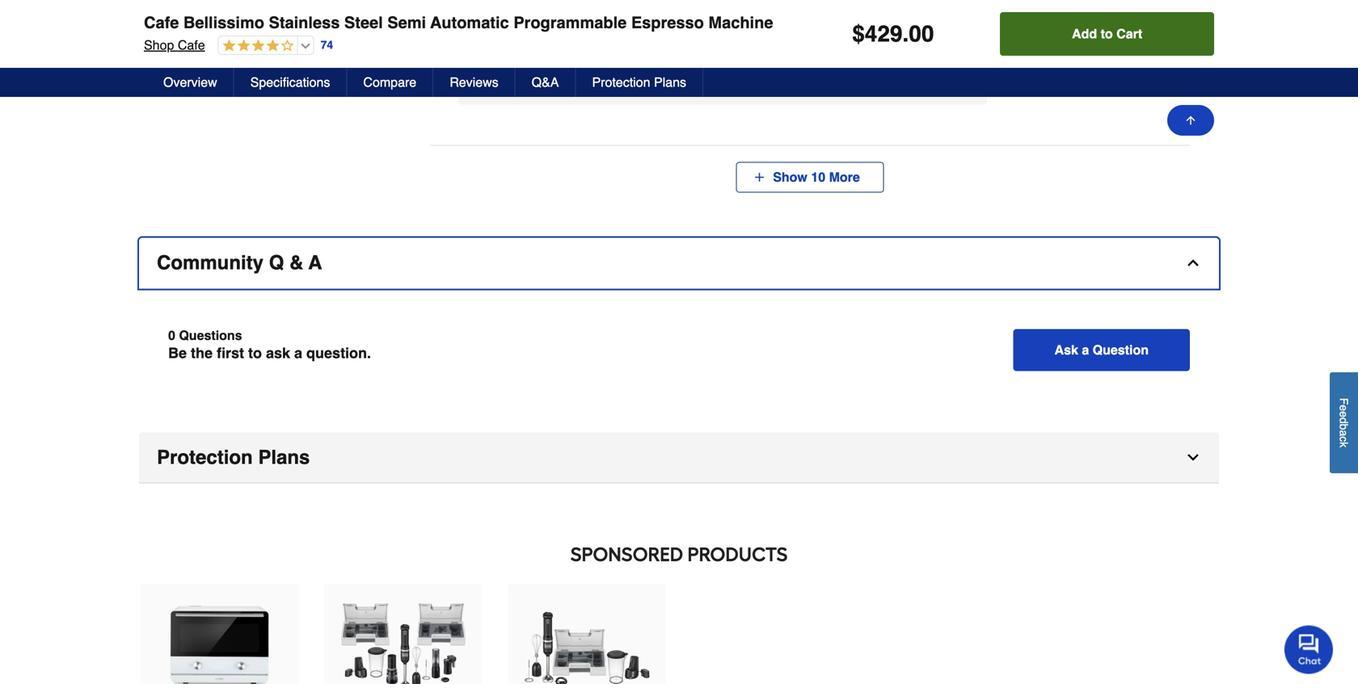 Task type: describe. For each thing, give the bounding box(es) containing it.
q&a
[[532, 75, 559, 90]]

k
[[1338, 443, 1351, 448]]

&
[[289, 252, 303, 274]]

74
[[321, 39, 333, 51]]

specifications
[[250, 75, 330, 90]]

0 vertical spatial cafe
[[144, 13, 179, 32]]

steel
[[344, 13, 383, 32]]

$
[[852, 21, 865, 47]]

question
[[1093, 343, 1149, 358]]

0
[[168, 328, 175, 343]]

black+decker 6-in-1 5-speed black 220-watt immersion blender with accessory jar image
[[340, 586, 467, 685]]

ask a question button
[[1013, 329, 1190, 371]]

1 e from the top
[[1338, 405, 1351, 412]]

community q & a
[[157, 252, 322, 274]]

429
[[865, 21, 903, 47]]

show 10 more
[[766, 170, 867, 185]]

specifications button
[[234, 68, 347, 97]]

to inside 0 questions be the first to ask a question.
[[248, 345, 262, 362]]

add to cart button
[[1000, 12, 1214, 56]]

protection for protection plans button to the bottom
[[157, 447, 253, 469]]

a inside 0 questions be the first to ask a question.
[[294, 345, 302, 362]]

protection for topmost protection plans button
[[592, 75, 650, 90]]

0 vertical spatial protection plans button
[[576, 68, 703, 97]]

1 vertical spatial protection plans button
[[139, 433, 1219, 484]]

more
[[829, 170, 860, 185]]

show
[[773, 170, 808, 185]]

reviews button
[[433, 68, 516, 97]]

black+decker 3-in-1 5-speed black 220-watt immersion blender with accessory jar image
[[524, 586, 650, 685]]

cafe bellissimo stainless steel semi automatic programmable espresso machine
[[144, 13, 773, 32]]

products
[[688, 543, 788, 567]]

00
[[909, 21, 934, 47]]

overview button
[[147, 68, 234, 97]]

1 horizontal spatial plans
[[654, 75, 686, 90]]

10
[[811, 170, 826, 185]]

c
[[1338, 437, 1351, 443]]

plus image
[[753, 171, 766, 184]]

cart
[[1117, 26, 1142, 41]]

programmable
[[514, 13, 627, 32]]

semi
[[387, 13, 426, 32]]

shop
[[144, 38, 174, 53]]

f e e d b a c k button
[[1330, 373, 1358, 474]]

1 vertical spatial cafe
[[178, 38, 205, 53]]

0 questions be the first to ask a question.
[[168, 328, 371, 362]]

2 e from the top
[[1338, 412, 1351, 418]]

chat invite button image
[[1285, 625, 1334, 675]]



Task type: vqa. For each thing, say whether or not it's contained in the screenshot.
E
yes



Task type: locate. For each thing, give the bounding box(es) containing it.
cafe right shop
[[178, 38, 205, 53]]

to inside button
[[1101, 26, 1113, 41]]

protection plans for protection plans button to the bottom
[[157, 447, 310, 469]]

a
[[1082, 343, 1089, 358], [294, 345, 302, 362], [1338, 431, 1351, 437]]

1 vertical spatial to
[[248, 345, 262, 362]]

$ 429 . 00
[[852, 21, 934, 47]]

f
[[1338, 399, 1351, 405]]

ask
[[266, 345, 290, 362]]

a inside button
[[1082, 343, 1089, 358]]

protection
[[592, 75, 650, 90], [157, 447, 253, 469]]

q
[[269, 252, 284, 274]]

to left ask
[[248, 345, 262, 362]]

2 horizontal spatial a
[[1338, 431, 1351, 437]]

b
[[1338, 424, 1351, 431]]

compare button
[[347, 68, 433, 97]]

chevron down image
[[1185, 450, 1201, 466]]

sponsored products
[[570, 543, 788, 567]]

q&a button
[[516, 68, 576, 97]]

bellissimo
[[183, 13, 264, 32]]

machine
[[709, 13, 773, 32]]

first
[[217, 345, 244, 362]]

question.
[[306, 345, 371, 362]]

arrow up image
[[1184, 114, 1197, 127]]

e up d on the bottom right of page
[[1338, 405, 1351, 412]]

d
[[1338, 418, 1351, 424]]

1 vertical spatial plans
[[258, 447, 310, 469]]

1 horizontal spatial to
[[1101, 26, 1113, 41]]

add to cart
[[1072, 26, 1142, 41]]

0 horizontal spatial a
[[294, 345, 302, 362]]

fotile chefcubii 4-in-1 steam air fryer food dehydrator 6-slice white convection toaster oven (1550-watt) image
[[156, 586, 283, 685]]

community q & a button
[[139, 238, 1219, 289]]

f e e d b a c k
[[1338, 399, 1351, 448]]

0 horizontal spatial protection
[[157, 447, 253, 469]]

protection plans
[[592, 75, 686, 90], [157, 447, 310, 469]]

protection plans for topmost protection plans button
[[592, 75, 686, 90]]

1 vertical spatial protection plans
[[157, 447, 310, 469]]

0 vertical spatial protection
[[592, 75, 650, 90]]

shop cafe
[[144, 38, 205, 53]]

ask
[[1055, 343, 1078, 358]]

be
[[168, 345, 187, 362]]

to right add
[[1101, 26, 1113, 41]]

a
[[308, 252, 322, 274]]

.
[[903, 21, 909, 47]]

cafe
[[144, 13, 179, 32], [178, 38, 205, 53]]

0 horizontal spatial plans
[[258, 447, 310, 469]]

the
[[191, 345, 213, 362]]

sponsored
[[570, 543, 683, 567]]

cafe up shop
[[144, 13, 179, 32]]

espresso
[[631, 13, 704, 32]]

to
[[1101, 26, 1113, 41], [248, 345, 262, 362]]

e up b
[[1338, 412, 1351, 418]]

protection plans button
[[576, 68, 703, 97], [139, 433, 1219, 484]]

plans
[[654, 75, 686, 90], [258, 447, 310, 469]]

stainless
[[269, 13, 340, 32]]

southdeep products heading
[[139, 539, 1219, 571]]

overview
[[163, 75, 217, 90]]

0 vertical spatial plans
[[654, 75, 686, 90]]

ask a question
[[1055, 343, 1149, 358]]

1 horizontal spatial protection plans
[[592, 75, 686, 90]]

0 horizontal spatial to
[[248, 345, 262, 362]]

questions
[[179, 328, 242, 343]]

1 horizontal spatial protection
[[592, 75, 650, 90]]

1 horizontal spatial a
[[1082, 343, 1089, 358]]

0 vertical spatial to
[[1101, 26, 1113, 41]]

0 vertical spatial protection plans
[[592, 75, 686, 90]]

community
[[157, 252, 264, 274]]

automatic
[[430, 13, 509, 32]]

chevron up image
[[1185, 255, 1201, 271]]

e
[[1338, 405, 1351, 412], [1338, 412, 1351, 418]]

a inside button
[[1338, 431, 1351, 437]]

add
[[1072, 26, 1097, 41]]

0 horizontal spatial protection plans
[[157, 447, 310, 469]]

4.1 stars image
[[219, 39, 294, 54]]

1 vertical spatial protection
[[157, 447, 253, 469]]

reviews
[[450, 75, 499, 90]]

compare
[[363, 75, 417, 90]]



